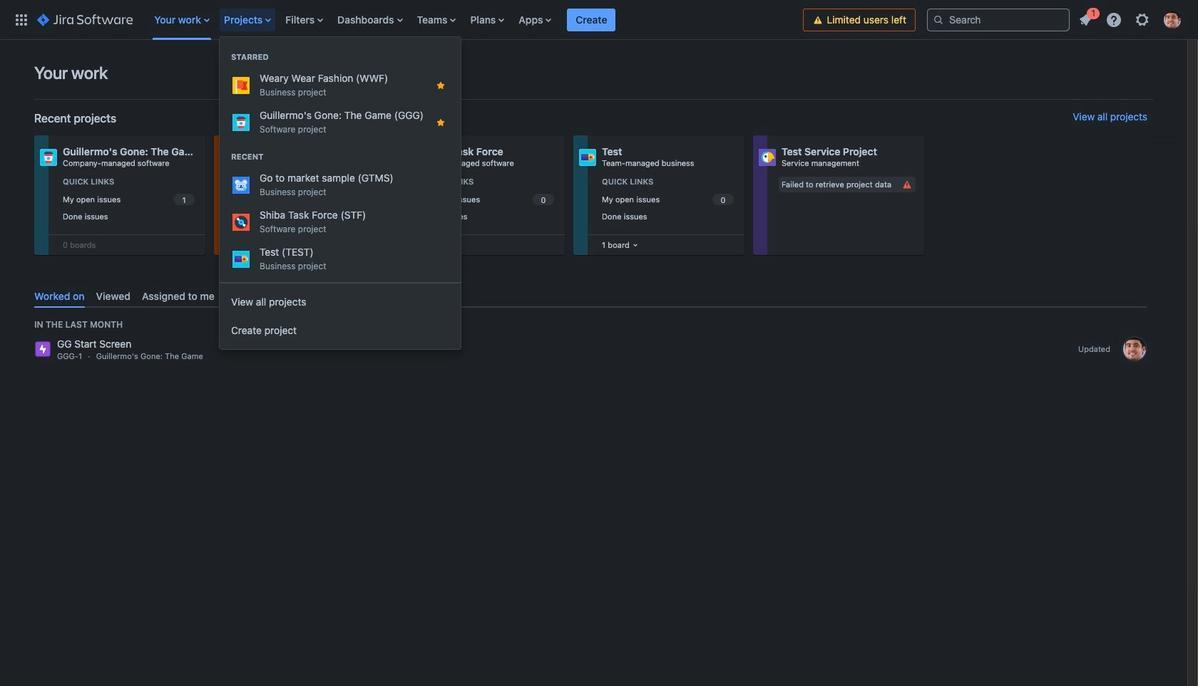 Task type: vqa. For each thing, say whether or not it's contained in the screenshot.
the left tincidunt
no



Task type: locate. For each thing, give the bounding box(es) containing it.
search image
[[933, 14, 944, 25]]

list item
[[220, 0, 277, 40], [567, 0, 616, 40], [1073, 5, 1100, 31]]

1 vertical spatial heading
[[220, 151, 461, 163]]

list
[[147, 0, 803, 40], [1073, 5, 1190, 32]]

None search field
[[927, 8, 1070, 31]]

help image
[[1105, 11, 1123, 28]]

primary element
[[9, 0, 803, 40]]

heading
[[220, 51, 461, 63], [220, 151, 461, 163]]

board image
[[630, 240, 641, 251]]

0 vertical spatial heading
[[220, 51, 461, 63]]

appswitcher icon image
[[13, 11, 30, 28]]

1 heading from the top
[[220, 51, 461, 63]]

2 heading from the top
[[220, 151, 461, 163]]

banner
[[0, 0, 1198, 40]]

jira software image
[[37, 11, 133, 28], [37, 11, 133, 28]]

tab list
[[29, 285, 1153, 308]]

notifications image
[[1077, 11, 1094, 28]]

Search field
[[927, 8, 1070, 31]]

group
[[220, 37, 461, 282]]

star weary wear fashion (wwf) image
[[435, 80, 447, 91]]

settings image
[[1134, 11, 1151, 28]]



Task type: describe. For each thing, give the bounding box(es) containing it.
1 horizontal spatial list
[[1073, 5, 1190, 32]]

2 horizontal spatial list item
[[1073, 5, 1100, 31]]

star guillermo's gone: the game (ggg) image
[[435, 117, 447, 128]]

your profile and settings image
[[1164, 11, 1181, 28]]

1 horizontal spatial list item
[[567, 0, 616, 40]]

0 horizontal spatial list item
[[220, 0, 277, 40]]

0 horizontal spatial list
[[147, 0, 803, 40]]



